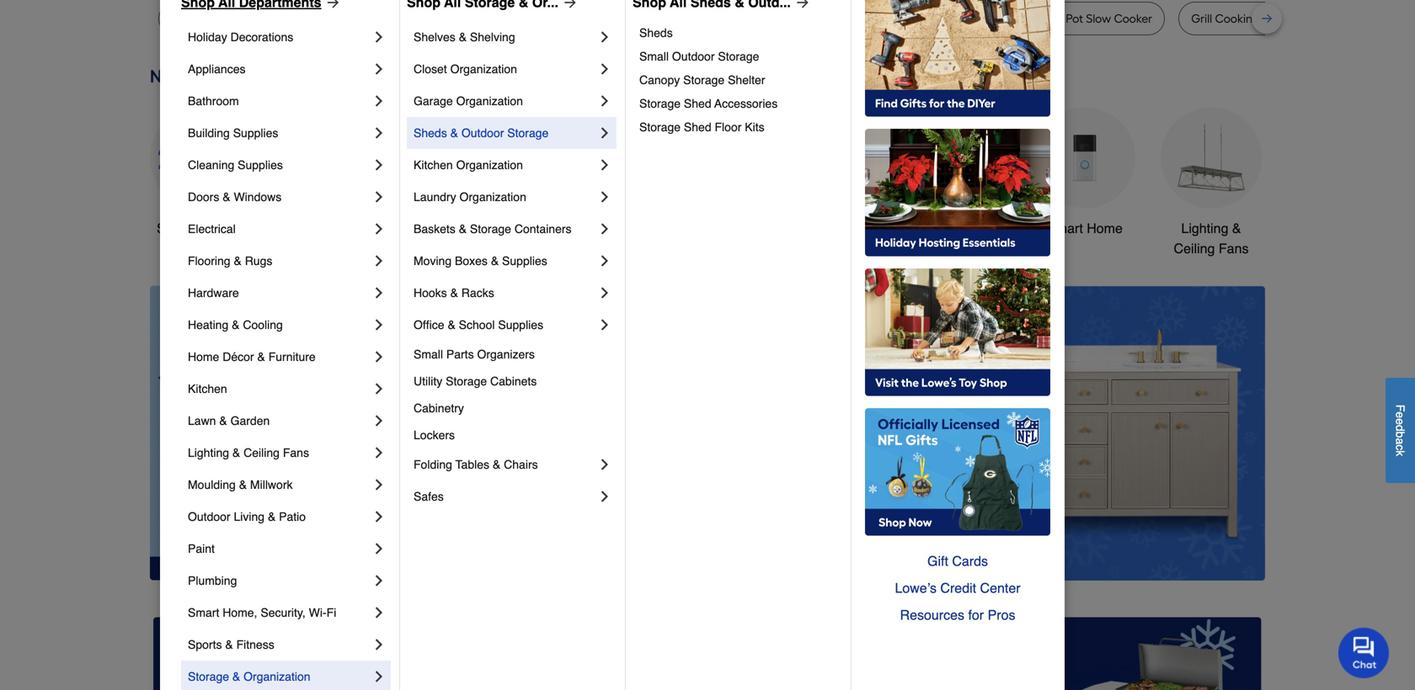 Task type: describe. For each thing, give the bounding box(es) containing it.
outdoor inside 'link'
[[672, 50, 715, 63]]

chevron right image for doors & windows
[[371, 189, 387, 206]]

chevron right image for lighting & ceiling fans
[[371, 445, 387, 462]]

cabinetry link
[[414, 395, 613, 422]]

up to 35 percent off select small appliances. image
[[532, 618, 883, 691]]

all
[[191, 221, 206, 236]]

cleaning supplies
[[188, 158, 283, 172]]

sheds for sheds & outdoor storage
[[414, 126, 447, 140]]

find gifts for the diyer. image
[[865, 0, 1050, 117]]

up to 30 percent off select grills and accessories. image
[[910, 618, 1262, 691]]

millwork
[[250, 478, 293, 492]]

smart home link
[[1034, 107, 1135, 239]]

paint
[[188, 542, 215, 556]]

outdoor down "garage organization"
[[461, 126, 504, 140]]

a
[[1394, 438, 1407, 445]]

kitchen organization link
[[414, 149, 596, 181]]

chevron right image for lawn & garden
[[371, 413, 387, 430]]

closet organization link
[[414, 53, 596, 85]]

fi
[[327, 606, 336, 620]]

windows
[[234, 190, 282, 204]]

1 horizontal spatial home
[[1087, 221, 1123, 236]]

lowe's
[[895, 581, 937, 596]]

moulding & millwork
[[188, 478, 293, 492]]

utility
[[414, 375, 442, 388]]

cooling
[[243, 318, 283, 332]]

1 horizontal spatial bathroom
[[929, 221, 988, 236]]

chat invite button image
[[1338, 628, 1390, 679]]

shop
[[157, 221, 188, 236]]

canopy
[[639, 73, 680, 87]]

chevron right image for appliances
[[371, 61, 387, 77]]

scroll to item #2 image
[[812, 550, 852, 557]]

supplies up windows
[[238, 158, 283, 172]]

boxes
[[455, 254, 488, 268]]

lawn & garden link
[[188, 405, 371, 437]]

0 horizontal spatial home
[[188, 350, 219, 364]]

moving boxes & supplies
[[414, 254, 547, 268]]

chevron right image for laundry organization
[[596, 189, 613, 206]]

patio
[[279, 510, 306, 524]]

organization down "sports & fitness" link at the bottom left of the page
[[244, 670, 310, 684]]

supplies up "small parts organizers" link
[[498, 318, 543, 332]]

shed for floor
[[684, 120, 711, 134]]

organization for garage organization
[[456, 94, 523, 108]]

utility storage cabinets link
[[414, 368, 613, 395]]

countertop
[[565, 11, 627, 26]]

shelves
[[414, 30, 456, 44]]

center
[[980, 581, 1020, 596]]

crock pot slow cooker
[[1032, 11, 1152, 26]]

heating
[[188, 318, 228, 332]]

resources
[[900, 608, 964, 623]]

officially licensed n f l gifts. shop now. image
[[865, 409, 1050, 537]]

chevron right image for moving boxes & supplies
[[596, 253, 613, 270]]

deals
[[210, 221, 244, 236]]

christmas decorations link
[[529, 107, 630, 259]]

canopy storage shelter link
[[639, 68, 839, 92]]

safes link
[[414, 481, 596, 513]]

building
[[188, 126, 230, 140]]

holiday
[[188, 30, 227, 44]]

kitchen for kitchen
[[188, 382, 227, 396]]

smart home
[[1047, 221, 1123, 236]]

chevron right image for closet organization
[[596, 61, 613, 77]]

pot for instant pot
[[975, 11, 993, 26]]

accessories
[[714, 97, 778, 110]]

d
[[1394, 425, 1407, 432]]

chevron right image for smart home, security, wi-fi
[[371, 605, 387, 622]]

shelving
[[470, 30, 515, 44]]

up to 40 percent off select vanities. plus get free local delivery on select vanities. image
[[449, 286, 1265, 581]]

small parts organizers link
[[414, 341, 613, 368]]

cabinets
[[490, 375, 537, 388]]

pot for crock pot cooking pot
[[812, 11, 829, 26]]

chevron right image for hooks & racks
[[596, 285, 613, 302]]

chevron right image for home décor & furniture
[[371, 349, 387, 366]]

cleaning supplies link
[[188, 149, 371, 181]]

1 vertical spatial lighting
[[188, 446, 229, 460]]

appliances link
[[188, 53, 371, 85]]

f
[[1394, 405, 1407, 412]]

1 horizontal spatial lighting & ceiling fans
[[1174, 221, 1249, 256]]

chevron right image for garage organization
[[596, 93, 613, 109]]

sports & fitness link
[[188, 629, 371, 661]]

chevron right image for safes
[[596, 489, 613, 505]]

lowe's credit center
[[895, 581, 1020, 596]]

garage organization
[[414, 94, 523, 108]]

0 vertical spatial lighting & ceiling fans link
[[1161, 107, 1262, 259]]

lockers
[[414, 429, 455, 442]]

1 vertical spatial lighting & ceiling fans link
[[188, 437, 371, 469]]

f e e d b a c k
[[1394, 405, 1407, 457]]

2 slow from the left
[[1086, 11, 1111, 26]]

chevron right image for plumbing
[[371, 573, 387, 590]]

chevron right image for folding tables & chairs
[[596, 457, 613, 473]]

shelves & shelving
[[414, 30, 515, 44]]

kits
[[745, 120, 764, 134]]

closet organization
[[414, 62, 517, 76]]

1 vertical spatial ceiling
[[244, 446, 280, 460]]

home décor & furniture link
[[188, 341, 371, 373]]

f e e d b a c k button
[[1386, 378, 1415, 483]]

kitchen for kitchen organization
[[414, 158, 453, 172]]

1 horizontal spatial ceiling
[[1174, 241, 1215, 256]]

utility storage cabinets
[[414, 375, 537, 388]]

c
[[1394, 445, 1407, 451]]

security,
[[261, 606, 306, 620]]

small parts organizers
[[414, 348, 535, 361]]

chevron right image for office & school supplies
[[596, 317, 613, 334]]

doors
[[188, 190, 219, 204]]

scroll to item #5 element
[[933, 549, 977, 559]]

visit the lowe's toy shop. image
[[865, 269, 1050, 397]]

outdoor living & patio
[[188, 510, 306, 524]]

new deals every day during 25 days of deals image
[[150, 62, 1265, 91]]

tools inside "tools" link
[[437, 221, 469, 236]]

chevron right image for cleaning supplies
[[371, 157, 387, 174]]

closet
[[414, 62, 447, 76]]

storage inside 'link'
[[718, 50, 759, 63]]

shop these last-minute gifts. $99 or less. quantities are limited and won't last. image
[[150, 286, 422, 581]]

storage shed floor kits link
[[639, 115, 839, 139]]

chevron right image for building supplies
[[371, 125, 387, 142]]

chevron right image for holiday decorations
[[371, 29, 387, 45]]

chevron right image for hardware
[[371, 285, 387, 302]]

sheds & outdoor storage
[[414, 126, 549, 140]]

storage shed floor kits
[[639, 120, 764, 134]]

pot for crock pot slow cooker
[[1066, 11, 1083, 26]]

chevron right image for flooring & rugs
[[371, 253, 387, 270]]

tools link
[[403, 107, 504, 239]]

smart home, security, wi-fi link
[[188, 597, 371, 629]]

for
[[968, 608, 984, 623]]

lighting inside "lighting & ceiling fans"
[[1181, 221, 1228, 236]]

storage & organization
[[188, 670, 310, 684]]



Task type: vqa. For each thing, say whether or not it's contained in the screenshot.
pot corresponding to crock pot slow cooker
yes



Task type: locate. For each thing, give the bounding box(es) containing it.
home,
[[223, 606, 257, 620]]

1 vertical spatial lighting & ceiling fans
[[188, 446, 309, 460]]

small outdoor storage link
[[639, 45, 839, 68]]

0 vertical spatial lighting & ceiling fans
[[1174, 221, 1249, 256]]

0 horizontal spatial slow
[[399, 11, 424, 26]]

0 horizontal spatial lighting & ceiling fans link
[[188, 437, 371, 469]]

crock right instant pot
[[1032, 11, 1063, 26]]

chevron right image for heating & cooling
[[371, 317, 387, 334]]

small for small parts organizers
[[414, 348, 443, 361]]

shed up the storage shed floor kits
[[684, 97, 711, 110]]

organization
[[450, 62, 517, 76], [456, 94, 523, 108], [456, 158, 523, 172], [459, 190, 526, 204], [244, 670, 310, 684]]

holiday decorations
[[188, 30, 293, 44]]

supplies
[[233, 126, 278, 140], [238, 158, 283, 172], [502, 254, 547, 268], [498, 318, 543, 332]]

shelves & shelving link
[[414, 21, 596, 53]]

shop all deals
[[157, 221, 244, 236]]

chevron right image for electrical
[[371, 221, 387, 238]]

floor
[[715, 120, 742, 134]]

tools up equipment
[[836, 221, 868, 236]]

organization down the sheds & outdoor storage
[[456, 158, 523, 172]]

0 vertical spatial decorations
[[230, 30, 293, 44]]

chevron right image for moulding & millwork
[[371, 477, 387, 494]]

moulding & millwork link
[[188, 469, 371, 501]]

chevron right image for kitchen organization
[[596, 157, 613, 174]]

lawn
[[188, 414, 216, 428]]

get up to 2 free select tools or batteries when you buy 1 with select purchases. image
[[153, 618, 505, 691]]

lighting
[[1181, 221, 1228, 236], [188, 446, 229, 460]]

chevron right image for outdoor living & patio
[[371, 509, 387, 526]]

shed for accessories
[[684, 97, 711, 110]]

1 horizontal spatial fans
[[1219, 241, 1249, 256]]

sheds
[[639, 26, 673, 40], [414, 126, 447, 140]]

sports
[[188, 638, 222, 652]]

laundry
[[414, 190, 456, 204]]

supplies up cleaning supplies
[[233, 126, 278, 140]]

grill cooking grate & warming rack
[[1191, 11, 1387, 26]]

kitchen organization
[[414, 158, 523, 172]]

office
[[414, 318, 444, 332]]

1 crock from the left
[[777, 11, 809, 26]]

scroll to item #4 image
[[892, 550, 933, 557]]

1 horizontal spatial sheds
[[639, 26, 673, 40]]

supplies down containers
[[502, 254, 547, 268]]

tools inside outdoor tools & equipment
[[836, 221, 868, 236]]

small up the utility
[[414, 348, 443, 361]]

chevron right image for baskets & storage containers
[[596, 221, 613, 238]]

chevron right image for bathroom
[[371, 93, 387, 109]]

microwave countertop
[[504, 11, 627, 26]]

decorations down christmas
[[544, 241, 615, 256]]

instant pot
[[936, 11, 993, 26]]

cooker left grill on the top of the page
[[1114, 11, 1152, 26]]

1 shed from the top
[[684, 97, 711, 110]]

0 vertical spatial smart
[[1047, 221, 1083, 236]]

1 e from the top
[[1394, 412, 1407, 419]]

decorations for christmas
[[544, 241, 615, 256]]

chevron right image
[[371, 29, 387, 45], [596, 29, 613, 45], [371, 93, 387, 109], [596, 93, 613, 109], [371, 125, 387, 142], [371, 189, 387, 206], [596, 189, 613, 206], [596, 221, 613, 238], [371, 253, 387, 270], [596, 253, 613, 270], [371, 317, 387, 334], [371, 381, 387, 398], [371, 413, 387, 430], [596, 457, 613, 473], [596, 489, 613, 505], [371, 509, 387, 526], [371, 605, 387, 622]]

0 horizontal spatial cooker
[[426, 11, 465, 26]]

ceiling
[[1174, 241, 1215, 256], [244, 446, 280, 460]]

& inside outdoor tools & equipment
[[871, 221, 880, 236]]

1 vertical spatial small
[[414, 348, 443, 361]]

1 vertical spatial decorations
[[544, 241, 615, 256]]

pros
[[988, 608, 1015, 623]]

1 horizontal spatial slow
[[1086, 11, 1111, 26]]

chevron right image for sports & fitness
[[371, 637, 387, 654]]

hooks & racks
[[414, 286, 494, 300]]

0 horizontal spatial decorations
[[230, 30, 293, 44]]

organization down shelving
[[450, 62, 517, 76]]

1 pot from the left
[[812, 11, 829, 26]]

1 horizontal spatial cooker
[[1114, 11, 1152, 26]]

1 horizontal spatial crock
[[1032, 11, 1063, 26]]

baskets & storage containers
[[414, 222, 572, 236]]

garden
[[230, 414, 270, 428]]

grill
[[1191, 11, 1212, 26]]

1 vertical spatial bathroom
[[929, 221, 988, 236]]

1 vertical spatial shed
[[684, 120, 711, 134]]

0 horizontal spatial sheds
[[414, 126, 447, 140]]

0 vertical spatial shed
[[684, 97, 711, 110]]

chevron right image for shelves & shelving
[[596, 29, 613, 45]]

safes
[[414, 490, 444, 504]]

0 vertical spatial lighting
[[1181, 221, 1228, 236]]

0 horizontal spatial bathroom
[[188, 94, 239, 108]]

0 vertical spatial fans
[[1219, 241, 1249, 256]]

plumbing
[[188, 574, 237, 588]]

0 horizontal spatial cooking
[[832, 11, 877, 26]]

laundry organization link
[[414, 181, 596, 213]]

storage shed accessories
[[639, 97, 778, 110]]

cabinetry
[[414, 402, 464, 415]]

chevron right image for storage & organization
[[371, 669, 387, 686]]

doors & windows
[[188, 190, 282, 204]]

gift
[[927, 554, 948, 569]]

0 vertical spatial ceiling
[[1174, 241, 1215, 256]]

moulding
[[188, 478, 236, 492]]

decorations up the appliances link
[[230, 30, 293, 44]]

small up "canopy" at the top
[[639, 50, 669, 63]]

small for small outdoor storage
[[639, 50, 669, 63]]

0 horizontal spatial bathroom link
[[188, 85, 371, 117]]

1 horizontal spatial kitchen
[[414, 158, 453, 172]]

e
[[1394, 412, 1407, 419], [1394, 419, 1407, 425]]

kitchen up laundry
[[414, 158, 453, 172]]

crock for crock pot cooking pot
[[777, 11, 809, 26]]

canopy storage shelter
[[639, 73, 765, 87]]

1 horizontal spatial cooking
[[1215, 11, 1260, 26]]

1 horizontal spatial lighting
[[1181, 221, 1228, 236]]

1 tools from the left
[[437, 221, 469, 236]]

smart
[[1047, 221, 1083, 236], [188, 606, 219, 620]]

resources for pros
[[900, 608, 1015, 623]]

b
[[1394, 432, 1407, 438]]

smart for smart home
[[1047, 221, 1083, 236]]

outdoor
[[672, 50, 715, 63], [461, 126, 504, 140], [784, 221, 833, 236], [188, 510, 230, 524]]

0 horizontal spatial tools
[[437, 221, 469, 236]]

holiday decorations link
[[188, 21, 371, 53]]

1 vertical spatial fans
[[283, 446, 309, 460]]

e up b
[[1394, 419, 1407, 425]]

baskets
[[414, 222, 456, 236]]

2 cooking from the left
[[1215, 11, 1260, 26]]

smart for smart home, security, wi-fi
[[188, 606, 219, 620]]

folding tables & chairs
[[414, 458, 538, 472]]

cooking
[[832, 11, 877, 26], [1215, 11, 1260, 26]]

baskets & storage containers link
[[414, 213, 596, 245]]

e up d
[[1394, 412, 1407, 419]]

doors & windows link
[[188, 181, 371, 213]]

smart inside smart home link
[[1047, 221, 1083, 236]]

1 horizontal spatial bathroom link
[[908, 107, 1009, 239]]

2 e from the top
[[1394, 419, 1407, 425]]

2 cooker from the left
[[1114, 11, 1152, 26]]

1 horizontal spatial tools
[[836, 221, 868, 236]]

1 cooker from the left
[[426, 11, 465, 26]]

sheds up "canopy" at the top
[[639, 26, 673, 40]]

0 horizontal spatial ceiling
[[244, 446, 280, 460]]

0 vertical spatial bathroom
[[188, 94, 239, 108]]

parts
[[446, 348, 474, 361]]

2 pot from the left
[[880, 11, 897, 26]]

1 horizontal spatial decorations
[[544, 241, 615, 256]]

grate
[[1263, 11, 1294, 26]]

cleaning
[[188, 158, 234, 172]]

0 horizontal spatial lighting
[[188, 446, 229, 460]]

sheds down garage
[[414, 126, 447, 140]]

hardware
[[188, 286, 239, 300]]

3 pot from the left
[[975, 11, 993, 26]]

chairs
[[504, 458, 538, 472]]

sports & fitness
[[188, 638, 274, 652]]

1 horizontal spatial smart
[[1047, 221, 1083, 236]]

0 horizontal spatial small
[[414, 348, 443, 361]]

crock up small outdoor storage 'link'
[[777, 11, 809, 26]]

1 cooking from the left
[[832, 11, 877, 26]]

tools down laundry organization
[[437, 221, 469, 236]]

smart inside smart home, security, wi-fi link
[[188, 606, 219, 620]]

bathroom link
[[188, 85, 371, 117], [908, 107, 1009, 239]]

cooker up shelves
[[426, 11, 465, 26]]

lowe's credit center link
[[865, 575, 1050, 602]]

organizers
[[477, 348, 535, 361]]

1 vertical spatial sheds
[[414, 126, 447, 140]]

folding tables & chairs link
[[414, 449, 596, 481]]

hardware link
[[188, 277, 371, 309]]

2 shed from the top
[[684, 120, 711, 134]]

0 horizontal spatial fans
[[283, 446, 309, 460]]

rugs
[[245, 254, 272, 268]]

outdoor down moulding
[[188, 510, 230, 524]]

outdoor living & patio link
[[188, 501, 371, 533]]

electrical
[[188, 222, 236, 236]]

2 tools from the left
[[836, 221, 868, 236]]

4 pot from the left
[[1066, 11, 1083, 26]]

2 crock from the left
[[1032, 11, 1063, 26]]

0 horizontal spatial smart
[[188, 606, 219, 620]]

sheds & outdoor storage link
[[414, 117, 596, 149]]

outdoor up equipment
[[784, 221, 833, 236]]

decorations for holiday
[[230, 30, 293, 44]]

1 slow from the left
[[399, 11, 424, 26]]

organization up baskets & storage containers
[[459, 190, 526, 204]]

sheds for sheds
[[639, 26, 673, 40]]

0 horizontal spatial crock
[[777, 11, 809, 26]]

0 vertical spatial home
[[1087, 221, 1123, 236]]

small inside 'link'
[[639, 50, 669, 63]]

furniture
[[268, 350, 316, 364]]

0 vertical spatial sheds
[[639, 26, 673, 40]]

0 vertical spatial kitchen
[[414, 158, 453, 172]]

kitchen link
[[188, 373, 371, 405]]

1 horizontal spatial lighting & ceiling fans link
[[1161, 107, 1262, 259]]

outdoor inside outdoor tools & equipment
[[784, 221, 833, 236]]

microwave
[[504, 11, 562, 26]]

outdoor up canopy storage shelter
[[672, 50, 715, 63]]

crock
[[777, 11, 809, 26], [1032, 11, 1063, 26]]

triple
[[366, 11, 396, 26]]

1 vertical spatial kitchen
[[188, 382, 227, 396]]

appliances
[[188, 62, 246, 76]]

0 horizontal spatial lighting & ceiling fans
[[188, 446, 309, 460]]

organization for kitchen organization
[[456, 158, 523, 172]]

organization for laundry organization
[[459, 190, 526, 204]]

kitchen up the lawn
[[188, 382, 227, 396]]

1 horizontal spatial small
[[639, 50, 669, 63]]

0 vertical spatial small
[[639, 50, 669, 63]]

small
[[639, 50, 669, 63], [414, 348, 443, 361]]

chevron right image
[[371, 61, 387, 77], [596, 61, 613, 77], [596, 125, 613, 142], [371, 157, 387, 174], [596, 157, 613, 174], [371, 221, 387, 238], [371, 285, 387, 302], [596, 285, 613, 302], [596, 317, 613, 334], [371, 349, 387, 366], [371, 445, 387, 462], [371, 477, 387, 494], [371, 541, 387, 558], [371, 573, 387, 590], [371, 637, 387, 654], [371, 669, 387, 686]]

fans
[[1219, 241, 1249, 256], [283, 446, 309, 460]]

rack
[[1360, 11, 1387, 26]]

0 horizontal spatial kitchen
[[188, 382, 227, 396]]

chevron right image for paint
[[371, 541, 387, 558]]

chevron right image for kitchen
[[371, 381, 387, 398]]

lighting & ceiling fans
[[1174, 221, 1249, 256], [188, 446, 309, 460]]

1 vertical spatial home
[[188, 350, 219, 364]]

shed inside "link"
[[684, 97, 711, 110]]

cards
[[952, 554, 988, 569]]

garage organization link
[[414, 85, 596, 117]]

chevron right image for sheds & outdoor storage
[[596, 125, 613, 142]]

tables
[[455, 458, 489, 472]]

garage
[[414, 94, 453, 108]]

flooring
[[188, 254, 230, 268]]

hooks
[[414, 286, 447, 300]]

arrow right image
[[321, 0, 342, 11], [558, 0, 579, 11], [791, 0, 811, 11], [1234, 433, 1251, 450]]

holiday hosting essentials. image
[[865, 129, 1050, 257]]

electrical link
[[188, 213, 371, 245]]

organization up the sheds & outdoor storage
[[456, 94, 523, 108]]

containers
[[514, 222, 572, 236]]

1 vertical spatial smart
[[188, 606, 219, 620]]

organization for closet organization
[[450, 62, 517, 76]]

shed down storage shed accessories
[[684, 120, 711, 134]]

smart home, security, wi-fi
[[188, 606, 336, 620]]

home décor & furniture
[[188, 350, 316, 364]]

k
[[1394, 451, 1407, 457]]

organization inside "link"
[[456, 94, 523, 108]]

crock for crock pot slow cooker
[[1032, 11, 1063, 26]]

living
[[234, 510, 265, 524]]

plumbing link
[[188, 565, 371, 597]]



